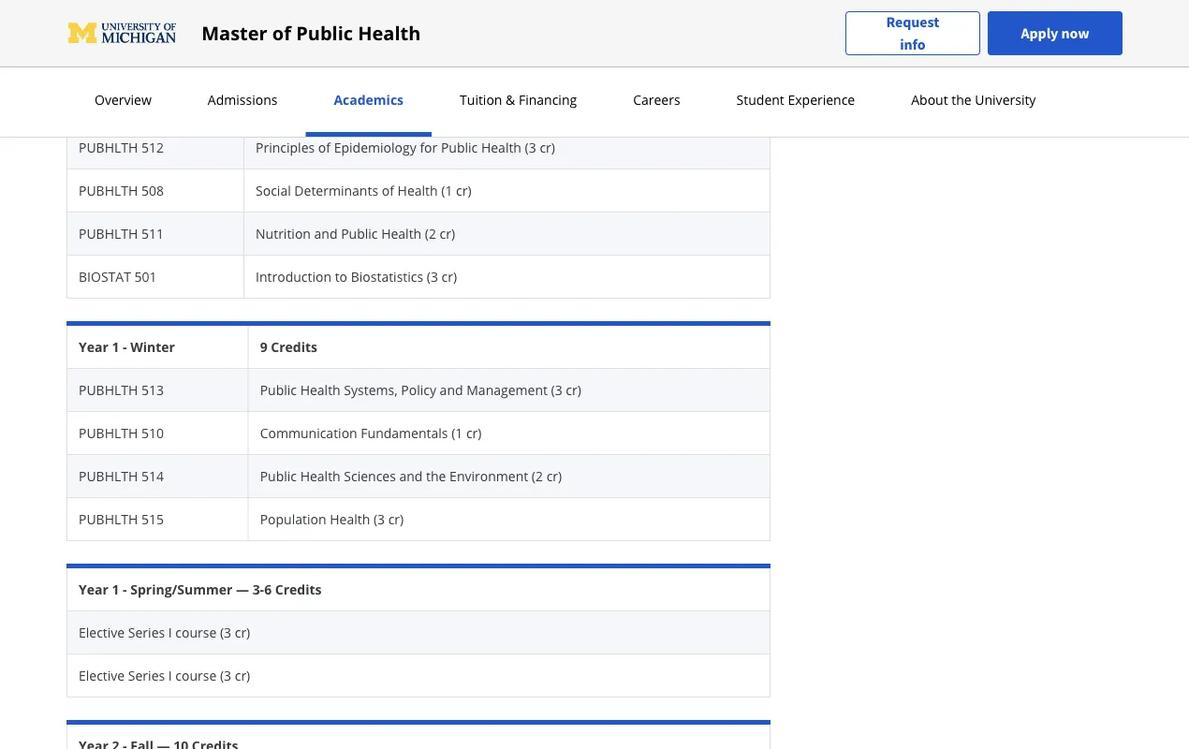 Task type: vqa. For each thing, say whether or not it's contained in the screenshot.
'Nutrition and Public Health (2 cr)'
yes



Task type: describe. For each thing, give the bounding box(es) containing it.
pubhlth for pubhlth 513
[[79, 381, 138, 399]]

pubhlth for pubhlth 514
[[79, 468, 138, 485]]

are
[[558, 17, 578, 35]]

course inside the curriculum has been designed to be completed in two years. this sample course schedule shows the overall sequence and timing of courses. please be aware that variations in this example are possible due to faculty availability and program changes.
[[541, 0, 582, 13]]

public health sciences and the environment (2 cr)
[[260, 468, 562, 485]]

2 vertical spatial credits
[[275, 581, 322, 599]]

faculty
[[678, 17, 719, 35]]

2 elective from the top
[[79, 667, 125, 685]]

university of michigan image
[[67, 18, 179, 48]]

of right changes.
[[273, 20, 291, 46]]

systems,
[[344, 381, 398, 399]]

about the university link
[[906, 91, 1042, 109]]

513
[[141, 381, 164, 399]]

2 series from the top
[[128, 667, 165, 685]]

environment
[[450, 468, 529, 485]]

request
[[887, 13, 940, 31]]

511
[[141, 225, 164, 243]]

due
[[635, 17, 659, 35]]

admissions link
[[202, 91, 283, 109]]

1 horizontal spatial to
[[335, 268, 348, 286]]

pubhlth 510
[[79, 424, 164, 442]]

communication
[[260, 424, 358, 442]]

1 series from the top
[[128, 624, 165, 642]]

determinants
[[295, 182, 379, 200]]

and down timing
[[134, 40, 158, 58]]

of right principles
[[318, 139, 331, 156]]

apply
[[1022, 24, 1059, 43]]

2 i from the top
[[168, 667, 172, 685]]

the
[[67, 0, 89, 13]]

year 1 - winter
[[79, 338, 175, 356]]

year for year 1 - winter
[[79, 338, 109, 356]]

student experience link
[[731, 91, 861, 109]]

this
[[476, 17, 499, 35]]

2 vertical spatial course
[[176, 667, 217, 685]]

master of public health
[[202, 20, 421, 46]]

the inside the curriculum has been designed to be completed in two years. this sample course schedule shows the overall sequence and timing of courses. please be aware that variations in this example are possible due to faculty availability and program changes.
[[685, 0, 705, 13]]

0 horizontal spatial to
[[280, 0, 293, 13]]

overview
[[95, 91, 152, 109]]

financing
[[519, 91, 577, 109]]

1 for fall
[[112, 96, 119, 113]]

info
[[901, 35, 926, 54]]

pubhlth 514
[[79, 468, 164, 485]]

pubhlth for pubhlth 508
[[79, 182, 138, 200]]

sequence
[[67, 17, 125, 35]]

3-
[[253, 581, 264, 599]]

the curriculum has been designed to be completed in two years. this sample course schedule shows the overall sequence and timing of courses. please be aware that variations in this example are possible due to faculty availability and program changes.
[[67, 0, 750, 58]]

0 vertical spatial in
[[384, 0, 395, 13]]

1 for spring/summer
[[112, 581, 119, 599]]

academics link
[[328, 91, 409, 109]]

completed
[[315, 0, 380, 13]]

principles
[[256, 139, 315, 156]]

shows
[[643, 0, 682, 13]]

biostatistics
[[351, 268, 424, 286]]

nutrition and public health (2 cr)
[[256, 225, 455, 243]]

514
[[141, 468, 164, 485]]

request info button
[[846, 11, 981, 56]]

for
[[420, 139, 438, 156]]

public right for
[[441, 139, 478, 156]]

management
[[467, 381, 548, 399]]

principles of epidemiology for public health (3 cr)
[[256, 139, 556, 156]]

that
[[370, 17, 395, 35]]

and right sciences
[[400, 468, 423, 485]]

variations
[[398, 17, 458, 35]]

0 vertical spatial be
[[296, 0, 312, 13]]

this
[[464, 0, 489, 13]]

1 i from the top
[[168, 624, 172, 642]]

about the university
[[912, 91, 1037, 109]]

year 1 - fall
[[79, 96, 154, 113]]

population
[[260, 511, 327, 528]]

epidemiology
[[334, 139, 417, 156]]

of inside the curriculum has been designed to be completed in two years. this sample course schedule shows the overall sequence and timing of courses. please be aware that variations in this example are possible due to faculty availability and program changes.
[[198, 17, 210, 35]]

public up introduction to biostatistics (3 cr)
[[341, 225, 378, 243]]

university
[[976, 91, 1037, 109]]

tuition & financing
[[460, 91, 577, 109]]

introduction
[[256, 268, 332, 286]]

sciences
[[344, 468, 396, 485]]

population health (3 cr)
[[260, 511, 404, 528]]

pubhlth for pubhlth 510
[[79, 424, 138, 442]]

508
[[141, 182, 164, 200]]

and right the policy
[[440, 381, 463, 399]]

pubhlth for pubhlth 515
[[79, 511, 138, 528]]

two
[[398, 0, 421, 13]]

public down 'completed'
[[296, 20, 353, 46]]

510
[[141, 424, 164, 442]]

spring/summer
[[130, 581, 233, 599]]

sample
[[493, 0, 537, 13]]

tuition
[[460, 91, 503, 109]]

- for winter
[[123, 338, 127, 356]]

0 horizontal spatial the
[[426, 468, 446, 485]]

credits for public
[[271, 338, 318, 356]]

pubhlth 515
[[79, 511, 164, 528]]

health down two
[[358, 20, 421, 46]]

501
[[134, 268, 157, 286]]

introduction to biostatistics (3 cr)
[[256, 268, 457, 286]]

example
[[502, 17, 555, 35]]

admissions
[[208, 91, 278, 109]]

pubhlth 512
[[79, 139, 164, 156]]

512
[[141, 139, 164, 156]]

has
[[162, 0, 184, 13]]

academics
[[334, 91, 404, 109]]

aware
[[329, 17, 367, 35]]

515
[[141, 511, 164, 528]]

health down sciences
[[330, 511, 370, 528]]

0 vertical spatial (1
[[442, 182, 453, 200]]

1 vertical spatial course
[[176, 624, 217, 642]]



Task type: locate. For each thing, give the bounding box(es) containing it.
1 vertical spatial credits
[[271, 338, 318, 356]]

1 left fall
[[112, 96, 119, 113]]

request info
[[887, 13, 940, 54]]

(2 down 'social determinants of health (1 cr)' at the left of the page
[[425, 225, 437, 243]]

1 vertical spatial (2
[[532, 468, 543, 485]]

1 vertical spatial elective series i course (3 cr)
[[79, 667, 250, 685]]

experience
[[788, 91, 856, 109]]

the left environment
[[426, 468, 446, 485]]

fundamentals
[[361, 424, 448, 442]]

careers link
[[628, 91, 686, 109]]

7 pubhlth from the top
[[79, 511, 138, 528]]

- for fall
[[123, 96, 127, 113]]

(2 right environment
[[532, 468, 543, 485]]

overview link
[[89, 91, 157, 109]]

health up biostatistics
[[381, 225, 422, 243]]

pubhlth down year 1 - fall
[[79, 139, 138, 156]]

to down nutrition and public health (2 cr)
[[335, 268, 348, 286]]

1 vertical spatial year
[[79, 338, 109, 356]]

policy
[[401, 381, 437, 399]]

0 vertical spatial credits
[[267, 96, 313, 113]]

please
[[268, 17, 307, 35]]

1 pubhlth from the top
[[79, 139, 138, 156]]

series
[[128, 624, 165, 642], [128, 667, 165, 685]]

1 left winter
[[112, 338, 119, 356]]

2 pubhlth from the top
[[79, 182, 138, 200]]

1 year from the top
[[79, 96, 109, 113]]

communication fundamentals (1 cr)
[[260, 424, 482, 442]]

0 vertical spatial 9
[[256, 96, 263, 113]]

—
[[236, 581, 249, 599]]

- left spring/summer
[[123, 581, 127, 599]]

9 credits for public
[[260, 338, 318, 356]]

courses.
[[213, 17, 264, 35]]

1 1 from the top
[[112, 96, 119, 113]]

2 1 from the top
[[112, 338, 119, 356]]

- left fall
[[123, 96, 127, 113]]

to
[[280, 0, 293, 13], [662, 17, 675, 35], [335, 268, 348, 286]]

9 for public health systems, policy and management (3 cr)
[[260, 338, 268, 356]]

been
[[187, 0, 218, 13]]

public up communication
[[260, 381, 297, 399]]

the right about
[[952, 91, 972, 109]]

pubhlth left 508
[[79, 182, 138, 200]]

0 vertical spatial 1
[[112, 96, 119, 113]]

1 vertical spatial (1
[[452, 424, 463, 442]]

1 vertical spatial series
[[128, 667, 165, 685]]

now
[[1062, 24, 1090, 43]]

pubhlth left the 515
[[79, 511, 138, 528]]

9 credits for principles
[[256, 96, 313, 113]]

in left two
[[384, 0, 395, 13]]

1 vertical spatial elective
[[79, 667, 125, 685]]

1 vertical spatial 1
[[112, 338, 119, 356]]

to down the shows
[[662, 17, 675, 35]]

program
[[161, 40, 214, 58]]

2 horizontal spatial the
[[952, 91, 972, 109]]

the up faculty
[[685, 0, 705, 13]]

pubhlth for pubhlth 511
[[79, 225, 138, 243]]

2 vertical spatial 1
[[112, 581, 119, 599]]

(1
[[442, 182, 453, 200], [452, 424, 463, 442]]

pubhlth left 514
[[79, 468, 138, 485]]

master
[[202, 20, 268, 46]]

0 vertical spatial (2
[[425, 225, 437, 243]]

health down & in the top of the page
[[481, 139, 522, 156]]

6 pubhlth from the top
[[79, 468, 138, 485]]

0 vertical spatial to
[[280, 0, 293, 13]]

0 vertical spatial year
[[79, 96, 109, 113]]

2 vertical spatial -
[[123, 581, 127, 599]]

winter
[[130, 338, 175, 356]]

of down the epidemiology
[[382, 182, 394, 200]]

year for year 1 - spring/summer — 3-6 credits
[[79, 581, 109, 599]]

9 credits up principles
[[256, 96, 313, 113]]

pubhlth for pubhlth 512
[[79, 139, 138, 156]]

2 elective series i course (3 cr) from the top
[[79, 667, 250, 685]]

of down been
[[198, 17, 210, 35]]

elective
[[79, 624, 125, 642], [79, 667, 125, 685]]

0 vertical spatial elective
[[79, 624, 125, 642]]

biostat 501
[[79, 268, 157, 286]]

-
[[123, 96, 127, 113], [123, 338, 127, 356], [123, 581, 127, 599]]

1 vertical spatial i
[[168, 667, 172, 685]]

the
[[685, 0, 705, 13], [952, 91, 972, 109], [426, 468, 446, 485]]

credits down introduction
[[271, 338, 318, 356]]

student experience
[[737, 91, 856, 109]]

year down the pubhlth 515
[[79, 581, 109, 599]]

credits right 6
[[275, 581, 322, 599]]

year 1 - spring/summer — 3-6 credits
[[79, 581, 322, 599]]

pubhlth
[[79, 139, 138, 156], [79, 182, 138, 200], [79, 225, 138, 243], [79, 381, 138, 399], [79, 424, 138, 442], [79, 468, 138, 485], [79, 511, 138, 528]]

0 vertical spatial elective series i course (3 cr)
[[79, 624, 250, 642]]

2 vertical spatial year
[[79, 581, 109, 599]]

apply now button
[[988, 11, 1123, 55]]

1 - from the top
[[123, 96, 127, 113]]

1 vertical spatial -
[[123, 338, 127, 356]]

credits for principles
[[267, 96, 313, 113]]

years.
[[425, 0, 461, 13]]

1 horizontal spatial the
[[685, 0, 705, 13]]

9 up principles
[[256, 96, 263, 113]]

3 year from the top
[[79, 581, 109, 599]]

1 vertical spatial the
[[952, 91, 972, 109]]

1 elective series i course (3 cr) from the top
[[79, 624, 250, 642]]

schedule
[[585, 0, 640, 13]]

pubhlth 513
[[79, 381, 164, 399]]

0 vertical spatial i
[[168, 624, 172, 642]]

timing
[[155, 17, 194, 35]]

(1 right fundamentals
[[452, 424, 463, 442]]

careers
[[634, 91, 681, 109]]

elective series i course (3 cr)
[[79, 624, 250, 642], [79, 667, 250, 685]]

about
[[912, 91, 949, 109]]

health up population health (3 cr)
[[300, 468, 341, 485]]

0 vertical spatial 9 credits
[[256, 96, 313, 113]]

2 - from the top
[[123, 338, 127, 356]]

9 for principles of epidemiology for public health (3 cr)
[[256, 96, 263, 113]]

1 horizontal spatial in
[[462, 17, 473, 35]]

2 vertical spatial to
[[335, 268, 348, 286]]

1
[[112, 96, 119, 113], [112, 338, 119, 356], [112, 581, 119, 599]]

&
[[506, 91, 516, 109]]

availability
[[67, 40, 131, 58]]

3 1 from the top
[[112, 581, 119, 599]]

pubhlth 511
[[79, 225, 164, 243]]

pubhlth up biostat
[[79, 225, 138, 243]]

3 - from the top
[[123, 581, 127, 599]]

health down for
[[398, 182, 438, 200]]

9
[[256, 96, 263, 113], [260, 338, 268, 356]]

1 vertical spatial in
[[462, 17, 473, 35]]

pubhlth 508
[[79, 182, 164, 200]]

0 horizontal spatial in
[[384, 0, 395, 13]]

apply now
[[1022, 24, 1090, 43]]

5 pubhlth from the top
[[79, 424, 138, 442]]

student
[[737, 91, 785, 109]]

tuition & financing link
[[454, 91, 583, 109]]

i
[[168, 624, 172, 642], [168, 667, 172, 685]]

0 vertical spatial series
[[128, 624, 165, 642]]

0 horizontal spatial (2
[[425, 225, 437, 243]]

social
[[256, 182, 291, 200]]

9 down introduction
[[260, 338, 268, 356]]

credits
[[267, 96, 313, 113], [271, 338, 318, 356], [275, 581, 322, 599]]

1 horizontal spatial (2
[[532, 468, 543, 485]]

be up please
[[296, 0, 312, 13]]

9 credits
[[256, 96, 313, 113], [260, 338, 318, 356]]

and right nutrition
[[314, 225, 338, 243]]

2 horizontal spatial to
[[662, 17, 675, 35]]

1 vertical spatial to
[[662, 17, 675, 35]]

health up communication
[[300, 381, 341, 399]]

(1 down principles of epidemiology for public health (3 cr)
[[442, 182, 453, 200]]

2 vertical spatial the
[[426, 468, 446, 485]]

9 credits down introduction
[[260, 338, 318, 356]]

1 vertical spatial 9
[[260, 338, 268, 356]]

(3
[[525, 139, 537, 156], [427, 268, 438, 286], [551, 381, 563, 399], [374, 511, 385, 528], [220, 624, 232, 642], [220, 667, 232, 685]]

year for year 1 - fall
[[79, 96, 109, 113]]

pubhlth left 510
[[79, 424, 138, 442]]

3 pubhlth from the top
[[79, 225, 138, 243]]

0 vertical spatial -
[[123, 96, 127, 113]]

designed
[[221, 0, 277, 13]]

1 left spring/summer
[[112, 581, 119, 599]]

public
[[296, 20, 353, 46], [441, 139, 478, 156], [341, 225, 378, 243], [260, 381, 297, 399], [260, 468, 297, 485]]

public health systems, policy and management (3 cr)
[[260, 381, 582, 399]]

credits up principles
[[267, 96, 313, 113]]

1 vertical spatial 9 credits
[[260, 338, 318, 356]]

public up population
[[260, 468, 297, 485]]

be left aware
[[311, 17, 326, 35]]

- for spring/summer
[[123, 581, 127, 599]]

2 year from the top
[[79, 338, 109, 356]]

0 vertical spatial course
[[541, 0, 582, 13]]

fall
[[130, 96, 154, 113]]

to up please
[[280, 0, 293, 13]]

1 vertical spatial be
[[311, 17, 326, 35]]

4 pubhlth from the top
[[79, 381, 138, 399]]

curriculum
[[93, 0, 159, 13]]

in left this
[[462, 17, 473, 35]]

biostat
[[79, 268, 131, 286]]

pubhlth left the 513
[[79, 381, 138, 399]]

1 elective from the top
[[79, 624, 125, 642]]

social determinants of health (1 cr)
[[256, 182, 472, 200]]

1 for winter
[[112, 338, 119, 356]]

(2
[[425, 225, 437, 243], [532, 468, 543, 485]]

changes.
[[218, 40, 272, 58]]

- left winter
[[123, 338, 127, 356]]

0 vertical spatial the
[[685, 0, 705, 13]]

and down curriculum
[[129, 17, 152, 35]]

year up pubhlth 513
[[79, 338, 109, 356]]

possible
[[581, 17, 632, 35]]

year left fall
[[79, 96, 109, 113]]



